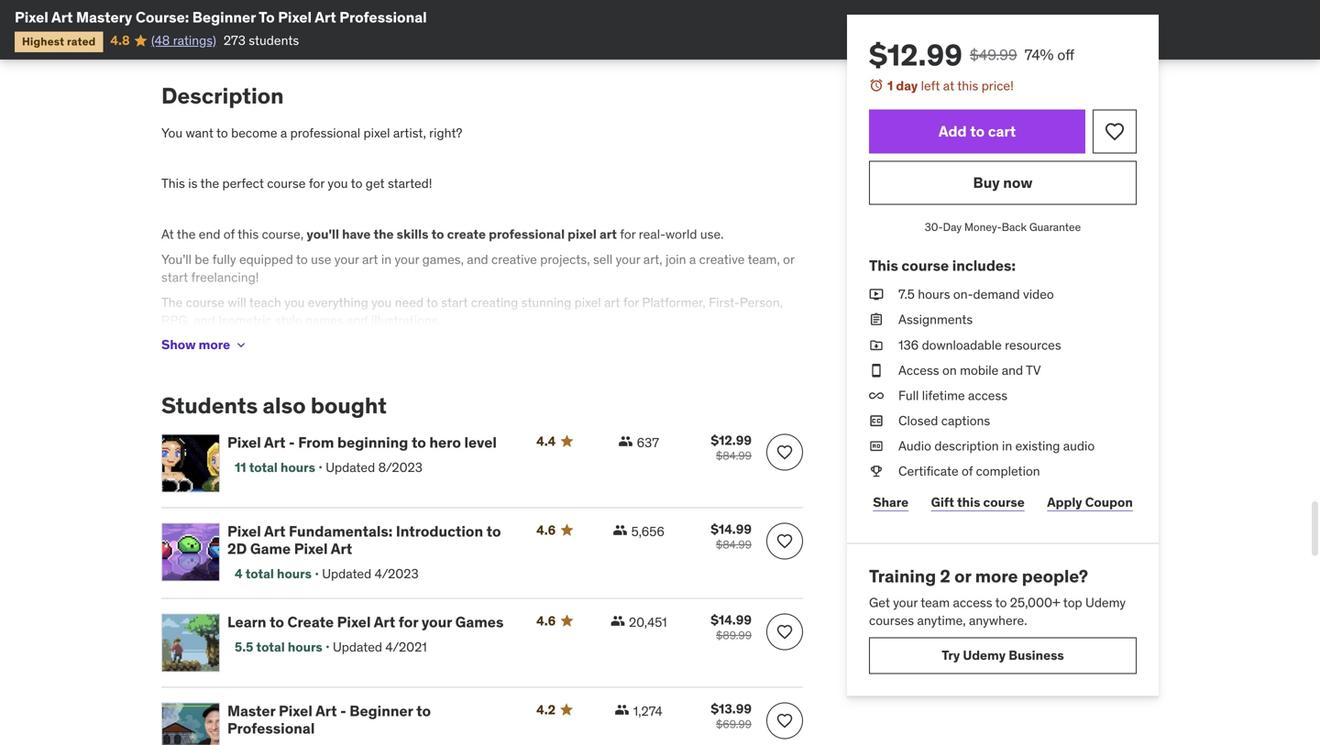 Task type: locate. For each thing, give the bounding box(es) containing it.
to right want
[[216, 125, 228, 141]]

4.6 right games
[[537, 613, 556, 629]]

1 vertical spatial 4.6
[[537, 613, 556, 629]]

problem!
[[332, 15, 383, 31]]

right?
[[429, 125, 463, 141]]

total for fundamentals:
[[245, 566, 274, 582]]

fully
[[212, 251, 236, 268]]

gift this course
[[931, 494, 1025, 511]]

xsmall image for assignments
[[869, 311, 884, 329]]

this inside the at the end of this course, you'll have the skills to create professional pixel art for real-world use. you'll be fully equipped to use your art in your games, and creative projects, sell your art, join a creative team, or start freelancing! the course will teach you everything you need to start creating stunning pixel art for platformer, first-person, rpg, and isometric style games and illustrations.
[[238, 226, 259, 242]]

5.5 total hours
[[235, 639, 323, 656]]

into
[[395, 33, 416, 49]]

$84.99
[[716, 449, 752, 463], [716, 538, 752, 552]]

2 $84.99 from the top
[[716, 538, 752, 552]]

sell
[[593, 251, 613, 268]]

xsmall image for access on mobile and tv
[[869, 362, 884, 380]]

$13.99
[[711, 701, 752, 717]]

your inside training 2 or more people? get your team access to 25,000+ top udemy courses anytime, anywhere.
[[893, 595, 918, 611]]

1 vertical spatial udemy
[[963, 647, 1006, 664]]

total right 4 on the left of page
[[245, 566, 274, 582]]

show more
[[161, 337, 230, 353]]

access
[[899, 362, 940, 379]]

art down have
[[362, 251, 378, 268]]

you left get
[[328, 175, 348, 192]]

to inside training 2 or more people? get your team access to 25,000+ top udemy courses anytime, anywhere.
[[996, 595, 1007, 611]]

$84.99 inside $12.99 $84.99
[[716, 449, 752, 463]]

hours for pixel art fundamentals: introduction to 2d game pixel art
[[277, 566, 312, 582]]

pixel inside master pixel art - beginner to professional
[[279, 702, 313, 721]]

you down the experience?
[[282, 33, 302, 49]]

1 horizontal spatial this
[[869, 256, 899, 275]]

xsmall image for certificate of completion
[[869, 463, 884, 481]]

$84.99 inside $14.99 $84.99
[[716, 538, 752, 552]]

1 horizontal spatial of
[[962, 463, 973, 480]]

1 vertical spatial this
[[238, 226, 259, 242]]

everything
[[191, 33, 252, 49]]

course, up equipped
[[262, 226, 304, 242]]

to up illustrations. at the left
[[427, 294, 438, 311]]

xsmall image for 1,274
[[615, 703, 630, 717]]

$12.99 right 637
[[711, 432, 752, 449]]

4/2021
[[386, 639, 427, 656]]

xsmall image left audio on the right
[[869, 438, 884, 456]]

1 horizontal spatial more
[[975, 565, 1018, 587]]

a right become
[[281, 125, 287, 141]]

xsmall image left "20,451"
[[611, 614, 625, 628]]

0 vertical spatial need
[[305, 33, 334, 49]]

4.2
[[537, 702, 556, 718]]

4
[[235, 566, 243, 582]]

0 horizontal spatial $12.99
[[711, 432, 752, 449]]

hours down create
[[288, 639, 323, 656]]

total
[[249, 459, 278, 476], [245, 566, 274, 582], [256, 639, 285, 656]]

everything
[[308, 294, 368, 311]]

to left hero
[[412, 433, 426, 452]]

$12.99
[[869, 37, 963, 73], [711, 432, 752, 449]]

total for create
[[256, 639, 285, 656]]

0 vertical spatial beginner
[[192, 8, 256, 27]]

2 4.6 from the top
[[537, 613, 556, 629]]

1
[[888, 77, 893, 94]]

- down updated 4/2021
[[340, 702, 346, 721]]

2 creative from the left
[[699, 251, 745, 268]]

course, down the computer
[[441, 33, 483, 49]]

1 horizontal spatial -
[[340, 702, 346, 721]]

4.6
[[537, 522, 556, 539], [537, 613, 556, 629]]

0 horizontal spatial need
[[305, 33, 334, 49]]

a inside the at the end of this course, you'll have the skills to create professional pixel art for real-world use. you'll be fully equipped to use your art in your games, and creative projects, sell your art, join a creative team, or start freelancing! the course will teach you everything you need to start creating stunning pixel art for platformer, first-person, rpg, and isometric style games and illustrations.
[[689, 251, 696, 268]]

students also bought
[[161, 392, 387, 420]]

updated for from
[[326, 459, 375, 476]]

add to cart button
[[869, 110, 1086, 154]]

beginner inside master pixel art - beginner to professional
[[350, 702, 413, 721]]

this up equipped
[[238, 226, 259, 242]]

in inside the at the end of this course, you'll have the skills to create professional pixel art for real-world use. you'll be fully equipped to use your art in your games, and creative projects, sell your art, join a creative team, or start freelancing! the course will teach you everything you need to start creating stunning pixel art for platformer, first-person, rpg, and isometric style games and illustrations.
[[381, 251, 392, 268]]

2 vertical spatial this
[[957, 494, 981, 511]]

1 horizontal spatial is
[[337, 33, 346, 49]]

0 horizontal spatial -
[[289, 433, 295, 452]]

2 vertical spatial updated
[[333, 639, 382, 656]]

1 4.6 from the top
[[537, 522, 556, 539]]

0 vertical spatial udemy
[[1086, 595, 1126, 611]]

in up completion
[[1002, 438, 1013, 454]]

video
[[1023, 286, 1054, 303]]

more inside show more button
[[199, 337, 230, 353]]

1 $84.99 from the top
[[716, 449, 752, 463]]

professional
[[290, 125, 360, 141], [489, 226, 565, 242]]

to left cart
[[970, 122, 985, 141]]

(48 ratings)
[[151, 32, 216, 49]]

xsmall image down isometric
[[234, 338, 249, 353]]

wishlist image for $12.99
[[776, 443, 794, 461]]

art right the experience?
[[315, 8, 336, 27]]

0 vertical spatial professional
[[290, 125, 360, 141]]

professional up this is the perfect course for you to get started!
[[290, 125, 360, 141]]

20,451
[[629, 614, 667, 631]]

of inside the at the end of this course, you'll have the skills to create professional pixel art for real-world use. you'll be fully equipped to use your art in your games, and creative projects, sell your art, join a creative team, or start freelancing! the course will teach you everything you need to start creating stunning pixel art for platformer, first-person, rpg, and isometric style games and illustrations.
[[224, 226, 235, 242]]

hours for learn to create pixel art for your games
[[288, 639, 323, 656]]

0 horizontal spatial beginner
[[192, 8, 256, 27]]

professional inside the at the end of this course, you'll have the skills to create professional pixel art for real-world use. you'll be fully equipped to use your art in your games, and creative projects, sell your art, join a creative team, or start freelancing! the course will teach you everything you need to start creating stunning pixel art for platformer, first-person, rpg, and isometric style games and illustrations.
[[489, 226, 565, 242]]

updated 4/2021
[[333, 639, 427, 656]]

art up sell on the left of the page
[[600, 226, 617, 242]]

0 vertical spatial total
[[249, 459, 278, 476]]

in
[[381, 251, 392, 268], [1002, 438, 1013, 454]]

xsmall image left the 136
[[869, 336, 884, 354]]

total right 5.5
[[256, 639, 285, 656]]

xsmall image left 'full'
[[869, 387, 884, 405]]

1 vertical spatial $84.99
[[716, 538, 752, 552]]

pixel up projects,
[[568, 226, 597, 242]]

at the end of this course, you'll have the skills to create professional pixel art for real-world use. you'll be fully equipped to use your art in your games, and creative projects, sell your art, join a creative team, or start freelancing! the course will teach you everything you need to start creating stunning pixel art for platformer, first-person, rpg, and isometric style games and illustrations.
[[161, 226, 795, 329]]

no up ratings)
[[191, 15, 207, 31]]

pixel art - from beginning to hero level link
[[227, 433, 515, 452]]

ready
[[486, 33, 518, 49]]

total for -
[[249, 459, 278, 476]]

have
[[342, 226, 371, 242]]

0 vertical spatial is
[[337, 33, 346, 49]]

this for of
[[238, 226, 259, 242]]

to right introduction
[[487, 522, 501, 541]]

world
[[666, 226, 697, 242]]

full lifetime access
[[899, 387, 1008, 404]]

4.6 for pixel art fundamentals: introduction to 2d game pixel art
[[537, 522, 556, 539]]

$84.99 for pixel art - from beginning to hero level
[[716, 449, 752, 463]]

1 vertical spatial pixel
[[568, 226, 597, 242]]

1 horizontal spatial need
[[395, 294, 424, 311]]

udemy inside try udemy business link
[[963, 647, 1006, 664]]

2 $14.99 from the top
[[711, 612, 752, 628]]

$12.99 $49.99 74% off
[[869, 37, 1075, 73]]

experience?
[[240, 15, 309, 31]]

0 vertical spatial or
[[783, 251, 795, 268]]

udemy right top
[[1086, 595, 1126, 611]]

game
[[250, 540, 291, 558]]

this
[[161, 175, 185, 192], [869, 256, 899, 275]]

1 vertical spatial need
[[395, 294, 424, 311]]

xsmall image
[[161, 14, 176, 32], [869, 311, 884, 329], [869, 412, 884, 430], [869, 438, 884, 456], [611, 614, 625, 628]]

in left games,
[[381, 251, 392, 268]]

2 horizontal spatial start
[[578, 33, 605, 49]]

day
[[943, 220, 962, 234]]

need
[[305, 33, 334, 49], [395, 294, 424, 311]]

0 vertical spatial more
[[199, 337, 230, 353]]

to inside button
[[970, 122, 985, 141]]

0 vertical spatial of
[[224, 226, 235, 242]]

and down create
[[467, 251, 488, 268]]

pixel art mastery course: beginner to pixel art professional
[[15, 8, 427, 27]]

professional
[[340, 8, 427, 27], [227, 719, 315, 738]]

4/2023
[[375, 566, 419, 582]]

prior
[[210, 15, 237, 31]]

become
[[231, 125, 277, 141]]

0 vertical spatial course,
[[441, 33, 483, 49]]

from
[[298, 433, 334, 452]]

xsmall image left assignments
[[869, 311, 884, 329]]

xsmall image up share
[[869, 463, 884, 481]]

udemy right the try
[[963, 647, 1006, 664]]

keyboard,
[[616, 15, 672, 31]]

xsmall image inside show more button
[[234, 338, 249, 353]]

hours for pixel art - from beginning to hero level
[[281, 459, 315, 476]]

the left 'perfect'
[[200, 175, 219, 192]]

$14.99 left wishlist image
[[711, 521, 752, 538]]

this is the perfect course for you to get started!
[[161, 175, 432, 192]]

and up show more
[[194, 312, 215, 329]]

students
[[249, 32, 299, 49]]

0 vertical spatial this
[[161, 175, 185, 192]]

you up illustrations. at the left
[[371, 294, 392, 311]]

2 vertical spatial pixel
[[575, 294, 601, 311]]

1 horizontal spatial $12.99
[[869, 37, 963, 73]]

coupon
[[1085, 494, 1133, 511]]

hours
[[918, 286, 950, 303], [281, 459, 315, 476], [277, 566, 312, 582], [288, 639, 323, 656]]

0 horizontal spatial more
[[199, 337, 230, 353]]

273
[[224, 32, 246, 49]]

1 horizontal spatial professional
[[489, 226, 565, 242]]

this right at
[[958, 77, 979, 94]]

1 horizontal spatial beginner
[[350, 702, 413, 721]]

1 horizontal spatial start
[[441, 294, 468, 311]]

0 horizontal spatial in
[[381, 251, 392, 268]]

1 vertical spatial total
[[245, 566, 274, 582]]

artist,
[[393, 125, 426, 141]]

course down completion
[[983, 494, 1025, 511]]

and left you're
[[675, 15, 697, 31]]

$14.99 $89.99
[[711, 612, 752, 643]]

wishlist image
[[776, 532, 794, 550]]

beginner for to
[[350, 702, 413, 721]]

access up anywhere.
[[953, 595, 993, 611]]

try
[[942, 647, 960, 664]]

1 $14.99 from the top
[[711, 521, 752, 538]]

mobile
[[960, 362, 999, 379]]

1 horizontal spatial or
[[955, 565, 972, 587]]

0 horizontal spatial no
[[191, 15, 207, 31]]

0 vertical spatial in
[[381, 251, 392, 268]]

to left use
[[296, 251, 308, 268]]

1 vertical spatial $12.99
[[711, 432, 752, 449]]

0 vertical spatial $12.99
[[869, 37, 963, 73]]

$84.99 left wishlist image
[[716, 538, 752, 552]]

hours down from
[[281, 459, 315, 476]]

0 vertical spatial $14.99
[[711, 521, 752, 538]]

1 day left at this price!
[[888, 77, 1014, 94]]

xsmall image for 637
[[619, 434, 633, 449]]

1 vertical spatial -
[[340, 702, 346, 721]]

more inside training 2 or more people? get your team access to 25,000+ top udemy courses anytime, anywhere.
[[975, 565, 1018, 587]]

0 vertical spatial this
[[958, 77, 979, 94]]

2 vertical spatial art
[[604, 294, 620, 311]]

136 downloadable resources
[[899, 337, 1062, 353]]

1 creative from the left
[[492, 251, 537, 268]]

buy now button
[[869, 161, 1137, 205]]

you'll
[[307, 226, 339, 242]]

learn to create pixel art for your games
[[227, 613, 504, 632]]

be
[[195, 251, 209, 268]]

need down problem!
[[305, 33, 334, 49]]

0 horizontal spatial professional
[[290, 125, 360, 141]]

0 horizontal spatial of
[[224, 226, 235, 242]]

is inside no prior experience? no problem! just bring a computer with a mouse and keyboard, and you're set. everything else you need is packed into the course, ready for you to start
[[337, 33, 346, 49]]

udemy inside training 2 or more people? get your team access to 25,000+ top udemy courses anytime, anywhere.
[[1086, 595, 1126, 611]]

1 vertical spatial updated
[[322, 566, 372, 582]]

1 vertical spatial course,
[[262, 226, 304, 242]]

xsmall image left access
[[869, 362, 884, 380]]

5,656
[[631, 523, 665, 540]]

1 vertical spatial or
[[955, 565, 972, 587]]

hours down game
[[277, 566, 312, 582]]

0 vertical spatial professional
[[340, 8, 427, 27]]

no left problem!
[[313, 15, 329, 31]]

0 vertical spatial $84.99
[[716, 449, 752, 463]]

xsmall image left 1,274
[[615, 703, 630, 717]]

lifetime
[[922, 387, 965, 404]]

this right gift
[[957, 494, 981, 511]]

access on mobile and tv
[[899, 362, 1041, 379]]

creative up creating
[[492, 251, 537, 268]]

your left 'art,' at the top of page
[[616, 251, 640, 268]]

2 vertical spatial total
[[256, 639, 285, 656]]

1 vertical spatial in
[[1002, 438, 1013, 454]]

1 vertical spatial professional
[[227, 719, 315, 738]]

pixel art - from beginning to hero level
[[227, 433, 497, 452]]

course inside the at the end of this course, you'll have the skills to create professional pixel art for real-world use. you'll be fully equipped to use your art in your games, and creative projects, sell your art, join a creative team, or start freelancing! the course will teach you everything you need to start creating stunning pixel art for platformer, first-person, rpg, and isometric style games and illustrations.
[[186, 294, 225, 311]]

or inside the at the end of this course, you'll have the skills to create professional pixel art for real-world use. you'll be fully equipped to use your art in your games, and creative projects, sell your art, join a creative team, or start freelancing! the course will teach you everything you need to start creating stunning pixel art for platformer, first-person, rpg, and isometric style games and illustrations.
[[783, 251, 795, 268]]

wishlist image
[[1104, 121, 1126, 143], [776, 443, 794, 461], [776, 623, 794, 641], [776, 712, 794, 730]]

pixel up 11
[[227, 433, 261, 452]]

of down 'description'
[[962, 463, 973, 480]]

2 vertical spatial start
[[441, 294, 468, 311]]

1 horizontal spatial creative
[[699, 251, 745, 268]]

0 vertical spatial start
[[578, 33, 605, 49]]

course left will
[[186, 294, 225, 311]]

0 vertical spatial access
[[968, 387, 1008, 404]]

is down problem!
[[337, 33, 346, 49]]

1,274
[[633, 703, 663, 720]]

learn
[[227, 613, 266, 632]]

$84.99 up $14.99 $84.99
[[716, 449, 752, 463]]

0 horizontal spatial creative
[[492, 251, 537, 268]]

1 vertical spatial this
[[869, 256, 899, 275]]

professional up 'packed'
[[340, 8, 427, 27]]

0 vertical spatial updated
[[326, 459, 375, 476]]

creative down the use.
[[699, 251, 745, 268]]

on
[[943, 362, 957, 379]]

the down bring
[[419, 33, 438, 49]]

updated down learn to create pixel art for your games
[[333, 639, 382, 656]]

$12.99 for $12.99 $49.99 74% off
[[869, 37, 963, 73]]

1 horizontal spatial udemy
[[1086, 595, 1126, 611]]

need inside the at the end of this course, you'll have the skills to create professional pixel art for real-world use. you'll be fully equipped to use your art in your games, and creative projects, sell your art, join a creative team, or start freelancing! the course will teach you everything you need to start creating stunning pixel art for platformer, first-person, rpg, and isometric style games and illustrations.
[[395, 294, 424, 311]]

1 vertical spatial beginner
[[350, 702, 413, 721]]

1 vertical spatial $14.99
[[711, 612, 752, 628]]

1 horizontal spatial no
[[313, 15, 329, 31]]

want
[[186, 125, 214, 141]]

1 vertical spatial access
[[953, 595, 993, 611]]

this for this course includes:
[[869, 256, 899, 275]]

273 students
[[224, 32, 299, 49]]

to up anywhere.
[[996, 595, 1007, 611]]

1 vertical spatial start
[[161, 269, 188, 286]]

guarantee
[[1030, 220, 1081, 234]]

is left 'perfect'
[[188, 175, 198, 192]]

a right join
[[689, 251, 696, 268]]

1 horizontal spatial in
[[1002, 438, 1013, 454]]

0 horizontal spatial professional
[[227, 719, 315, 738]]

or right team,
[[783, 251, 795, 268]]

this for this is the perfect course for you to get started!
[[161, 175, 185, 192]]

audio
[[899, 438, 932, 454]]

or inside training 2 or more people? get your team access to 25,000+ top udemy courses anytime, anywhere.
[[955, 565, 972, 587]]

this for at
[[958, 77, 979, 94]]

creative
[[492, 251, 537, 268], [699, 251, 745, 268]]

0 horizontal spatial or
[[783, 251, 795, 268]]

art right master
[[316, 702, 337, 721]]

74%
[[1025, 45, 1054, 64]]

and down everything
[[347, 312, 368, 329]]

updated for pixel
[[333, 639, 382, 656]]

1 vertical spatial more
[[975, 565, 1018, 587]]

xsmall image left 7.5 at the top right of the page
[[869, 286, 884, 304]]

pixel right game
[[294, 540, 328, 558]]

0 horizontal spatial is
[[188, 175, 198, 192]]

course right 'perfect'
[[267, 175, 306, 192]]

2
[[940, 565, 951, 587]]

more right show
[[199, 337, 230, 353]]

to up 5.5 total hours
[[270, 613, 284, 632]]

to inside no prior experience? no problem! just bring a computer with a mouse and keyboard, and you're set. everything else you need is packed into the course, ready for you to start
[[563, 33, 575, 49]]

more up anywhere.
[[975, 565, 1018, 587]]

teach
[[249, 294, 281, 311]]

beginner for to
[[192, 8, 256, 27]]

1 horizontal spatial professional
[[340, 8, 427, 27]]

pixel up 4 on the left of page
[[227, 522, 261, 541]]

professional up projects,
[[489, 226, 565, 242]]

0 vertical spatial 4.6
[[537, 522, 556, 539]]

0 horizontal spatial udemy
[[963, 647, 1006, 664]]

beginner up everything
[[192, 8, 256, 27]]

updated down pixel art fundamentals: introduction to 2d game pixel art
[[322, 566, 372, 582]]

xsmall image
[[869, 286, 884, 304], [869, 336, 884, 354], [234, 338, 249, 353], [869, 362, 884, 380], [869, 387, 884, 405], [619, 434, 633, 449], [869, 463, 884, 481], [613, 523, 628, 538], [615, 703, 630, 717]]

for down with
[[521, 33, 537, 49]]

xsmall image left 637
[[619, 434, 633, 449]]

create
[[447, 226, 486, 242]]

0 horizontal spatial this
[[161, 175, 185, 192]]

you up style
[[284, 294, 305, 311]]

-
[[289, 433, 295, 452], [340, 702, 346, 721]]

0 horizontal spatial course,
[[262, 226, 304, 242]]

1 vertical spatial art
[[362, 251, 378, 268]]

projects,
[[540, 251, 590, 268]]

the inside no prior experience? no problem! just bring a computer with a mouse and keyboard, and you're set. everything else you need is packed into the course, ready for you to start
[[419, 33, 438, 49]]

1 vertical spatial professional
[[489, 226, 565, 242]]

1 horizontal spatial course,
[[441, 33, 483, 49]]



Task type: describe. For each thing, give the bounding box(es) containing it.
get
[[366, 175, 385, 192]]

beginning
[[337, 433, 408, 452]]

course:
[[136, 8, 189, 27]]

downloadable
[[922, 337, 1002, 353]]

the right at
[[177, 226, 196, 242]]

course, inside the at the end of this course, you'll have the skills to create professional pixel art for real-world use. you'll be fully equipped to use your art in your games, and creative projects, sell your art, join a creative team, or start freelancing! the course will teach you everything you need to start creating stunning pixel art for platformer, first-person, rpg, and isometric style games and illustrations.
[[262, 226, 304, 242]]

wishlist image for $14.99
[[776, 623, 794, 641]]

to left get
[[351, 175, 363, 192]]

completion
[[976, 463, 1040, 480]]

end
[[199, 226, 220, 242]]

show more button
[[161, 327, 249, 364]]

4.4
[[537, 433, 556, 450]]

left
[[921, 77, 940, 94]]

share button
[[869, 484, 913, 521]]

5.5
[[235, 639, 253, 656]]

will
[[228, 294, 246, 311]]

off
[[1058, 45, 1075, 64]]

bought
[[311, 392, 387, 420]]

11 total hours
[[235, 459, 315, 476]]

art right 2d at the left of the page
[[264, 522, 286, 541]]

course up 7.5 at the top right of the page
[[902, 256, 949, 275]]

xsmall image for 20,451
[[611, 614, 625, 628]]

art up updated 4/2021
[[374, 613, 395, 632]]

and left tv
[[1002, 362, 1023, 379]]

art up 11 total hours
[[264, 433, 286, 452]]

4.8
[[110, 32, 130, 49]]

your right use
[[334, 251, 359, 268]]

$14.99 $84.99
[[711, 521, 752, 552]]

updated for introduction
[[322, 566, 372, 582]]

xsmall image for 7.5 hours on-demand video
[[869, 286, 884, 304]]

use
[[311, 251, 331, 268]]

join
[[666, 251, 686, 268]]

0 horizontal spatial start
[[161, 269, 188, 286]]

just
[[386, 15, 408, 31]]

start inside no prior experience? no problem! just bring a computer with a mouse and keyboard, and you're set. everything else you need is packed into the course, ready for you to start
[[578, 33, 605, 49]]

apply
[[1047, 494, 1083, 511]]

a right with
[[540, 15, 547, 31]]

existing
[[1016, 438, 1060, 454]]

also
[[263, 392, 306, 420]]

xsmall image for 136 downloadable resources
[[869, 336, 884, 354]]

$12.99 for $12.99 $84.99
[[711, 432, 752, 449]]

1 vertical spatial of
[[962, 463, 973, 480]]

top
[[1064, 595, 1083, 611]]

add
[[939, 122, 967, 141]]

7.5
[[899, 286, 915, 303]]

to inside pixel art fundamentals: introduction to 2d game pixel art
[[487, 522, 501, 541]]

perfect
[[222, 175, 264, 192]]

platformer,
[[642, 294, 706, 311]]

pixel up highest at the left top
[[15, 8, 48, 27]]

anywhere.
[[969, 613, 1028, 629]]

11
[[235, 459, 246, 476]]

updated 8/2023
[[326, 459, 423, 476]]

closed captions
[[899, 413, 991, 429]]

$12.99 $84.99
[[711, 432, 752, 463]]

art,
[[644, 251, 663, 268]]

$14.99 for learn to create pixel art for your games
[[711, 612, 752, 628]]

for up 4/2021
[[399, 613, 418, 632]]

full
[[899, 387, 919, 404]]

on-
[[954, 286, 973, 303]]

xsmall image for audio description in existing audio
[[869, 438, 884, 456]]

you want to become a professional pixel artist, right?
[[161, 125, 463, 141]]

2 no from the left
[[313, 15, 329, 31]]

pixel up updated 4/2021
[[337, 613, 371, 632]]

show
[[161, 337, 196, 353]]

$49.99
[[970, 45, 1017, 64]]

professional inside master pixel art - beginner to professional
[[227, 719, 315, 738]]

xsmall image for closed captions
[[869, 412, 884, 430]]

art up highest rated
[[51, 8, 73, 27]]

for down you want to become a professional pixel artist, right?
[[309, 175, 325, 192]]

assignments
[[899, 311, 973, 328]]

for left real-
[[620, 226, 636, 242]]

$69.99
[[716, 717, 752, 732]]

pixel art fundamentals: introduction to 2d game pixel art link
[[227, 522, 515, 558]]

and right mouse
[[591, 15, 613, 31]]

$14.99 for pixel art fundamentals: introduction to 2d game pixel art
[[711, 521, 752, 538]]

course, inside no prior experience? no problem! just bring a computer with a mouse and keyboard, and you're set. everything else you need is packed into the course, ready for you to start
[[441, 33, 483, 49]]

hours up assignments
[[918, 286, 950, 303]]

highest rated
[[22, 34, 96, 49]]

pixel right 'to'
[[278, 8, 312, 27]]

share
[[873, 494, 909, 511]]

art inside master pixel art - beginner to professional
[[316, 702, 337, 721]]

1 no from the left
[[191, 15, 207, 31]]

7.5 hours on-demand video
[[899, 286, 1054, 303]]

captions
[[942, 413, 991, 429]]

illustrations.
[[371, 312, 441, 329]]

$84.99 for pixel art fundamentals: introduction to 2d game pixel art
[[716, 538, 752, 552]]

gift
[[931, 494, 954, 511]]

30-
[[925, 220, 943, 234]]

bring
[[412, 15, 441, 31]]

to right skills
[[432, 226, 444, 242]]

learn to create pixel art for your games link
[[227, 613, 515, 632]]

a right bring
[[444, 15, 451, 31]]

xsmall image for no prior experience? no problem! just bring a computer with a mouse and keyboard, and you're set. everything else you need is packed into the course, ready for you to start
[[161, 14, 176, 32]]

introduction
[[396, 522, 483, 541]]

ratings)
[[173, 32, 216, 49]]

mastery
[[76, 8, 132, 27]]

your up 4/2021
[[422, 613, 452, 632]]

1 vertical spatial is
[[188, 175, 198, 192]]

master
[[227, 702, 276, 721]]

skills
[[397, 226, 429, 242]]

buy
[[973, 173, 1000, 192]]

for left platformer,
[[623, 294, 639, 311]]

0 vertical spatial -
[[289, 433, 295, 452]]

get
[[869, 595, 890, 611]]

you down mouse
[[540, 33, 560, 49]]

price!
[[982, 77, 1014, 94]]

need inside no prior experience? no problem! just bring a computer with a mouse and keyboard, and you're set. everything else you need is packed into the course, ready for you to start
[[305, 33, 334, 49]]

to
[[259, 8, 275, 27]]

$13.99 $69.99
[[711, 701, 752, 732]]

isometric
[[218, 312, 272, 329]]

highest
[[22, 34, 64, 49]]

for inside no prior experience? no problem! just bring a computer with a mouse and keyboard, and you're set. everything else you need is packed into the course, ready for you to start
[[521, 33, 537, 49]]

0 vertical spatial pixel
[[364, 125, 390, 141]]

alarm image
[[869, 78, 884, 93]]

xsmall image for 5,656
[[613, 523, 628, 538]]

0 vertical spatial art
[[600, 226, 617, 242]]

art up updated 4/2023
[[331, 540, 352, 558]]

fundamentals:
[[289, 522, 393, 541]]

money-
[[965, 220, 1002, 234]]

buy now
[[973, 173, 1033, 192]]

real-
[[639, 226, 666, 242]]

certificate of completion
[[899, 463, 1040, 480]]

hero
[[430, 433, 461, 452]]

to inside master pixel art - beginner to professional
[[416, 702, 431, 721]]

add to cart
[[939, 122, 1016, 141]]

create
[[288, 613, 334, 632]]

the right have
[[374, 226, 394, 242]]

4.6 for learn to create pixel art for your games
[[537, 613, 556, 629]]

access inside training 2 or more people? get your team access to 25,000+ top udemy courses anytime, anywhere.
[[953, 595, 993, 611]]

use.
[[700, 226, 724, 242]]

- inside master pixel art - beginner to professional
[[340, 702, 346, 721]]

your down skills
[[395, 251, 419, 268]]

tv
[[1026, 362, 1041, 379]]

resources
[[1005, 337, 1062, 353]]

30-day money-back guarantee
[[925, 220, 1081, 234]]

25,000+
[[1010, 595, 1061, 611]]

xsmall image for full lifetime access
[[869, 387, 884, 405]]

wishlist image for $13.99
[[776, 712, 794, 730]]



Task type: vqa. For each thing, say whether or not it's contained in the screenshot.
student link
no



